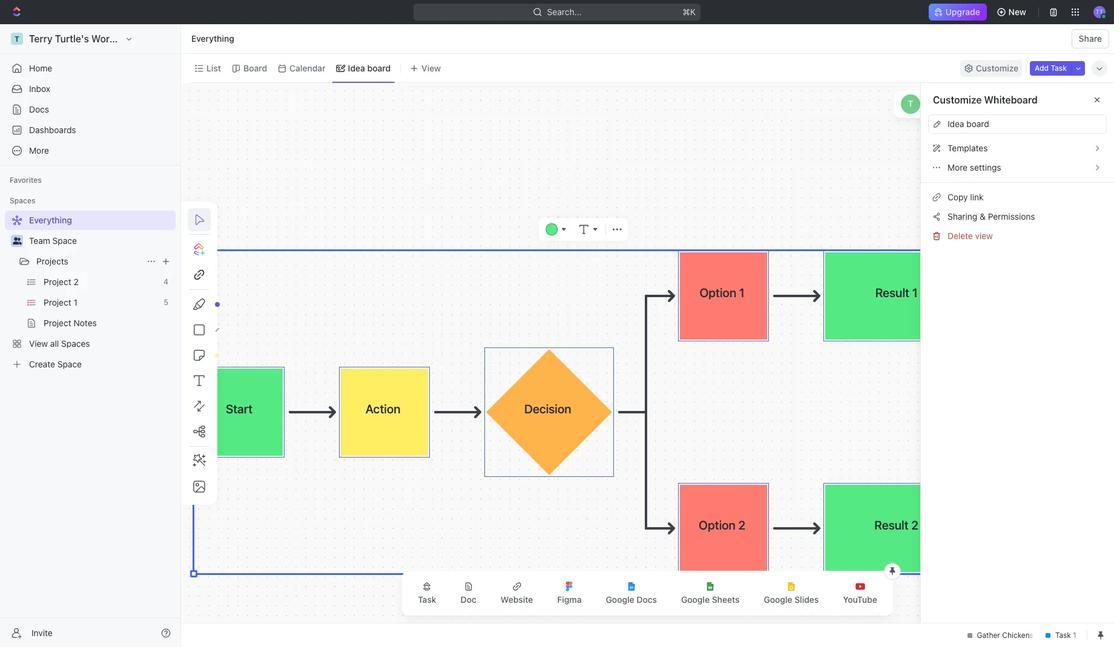 Task type: vqa. For each thing, say whether or not it's contained in the screenshot.
the Add
yes



Task type: describe. For each thing, give the bounding box(es) containing it.
0 vertical spatial everything link
[[188, 31, 237, 46]]

delete view
[[948, 231, 993, 241]]

project for project 1
[[44, 297, 71, 308]]

tt
[[1096, 8, 1104, 15]]

google sheets button
[[672, 575, 750, 612]]

home
[[29, 63, 52, 73]]

⌘k
[[683, 7, 696, 17]]

tree inside sidebar navigation
[[5, 211, 176, 374]]

google for google slides
[[764, 595, 793, 605]]

100% button
[[995, 97, 1021, 111]]

favorites
[[10, 176, 42, 185]]

dashboards link
[[5, 121, 176, 140]]

copy link
[[948, 192, 984, 202]]

google for google docs
[[606, 595, 635, 605]]

view all spaces
[[29, 339, 90, 349]]

docs link
[[5, 100, 176, 119]]

1 horizontal spatial board
[[967, 119, 990, 129]]

0 horizontal spatial idea
[[348, 63, 365, 73]]

team space
[[29, 236, 77, 246]]

customize for customize
[[976, 63, 1019, 73]]

new button
[[992, 2, 1034, 22]]

doc button
[[451, 575, 486, 612]]

project 1
[[44, 297, 77, 308]]

project for project notes
[[44, 318, 71, 328]]

2
[[74, 277, 79, 287]]

customize button
[[961, 60, 1023, 77]]

0 horizontal spatial everything link
[[5, 211, 173, 230]]

youtube button
[[834, 575, 887, 612]]

notes
[[74, 318, 97, 328]]

google sheets
[[681, 595, 740, 605]]

0 vertical spatial task
[[1051, 63, 1067, 72]]

terry turtle's workspace, , element
[[11, 33, 23, 45]]

website
[[501, 595, 533, 605]]

more settings button
[[929, 158, 1107, 177]]

1 horizontal spatial spaces
[[61, 339, 90, 349]]

view button
[[406, 54, 445, 82]]

more for more settings
[[948, 162, 968, 173]]

list
[[207, 63, 221, 73]]

view button
[[406, 60, 445, 77]]

more settings
[[948, 162, 1002, 173]]

slides
[[795, 595, 819, 605]]

terry turtle's workspace
[[29, 33, 142, 44]]

project 2 link
[[44, 273, 159, 292]]

figma button
[[548, 575, 592, 612]]

projects link
[[36, 252, 142, 271]]

google docs button
[[596, 575, 667, 612]]

0 vertical spatial everything
[[191, 33, 234, 44]]

settings
[[970, 162, 1002, 173]]

upgrade
[[946, 7, 981, 17]]

customize whiteboard
[[933, 94, 1038, 105]]

view
[[976, 231, 993, 241]]

project notes link
[[44, 314, 173, 333]]

project notes
[[44, 318, 97, 328]]

whiteboard
[[985, 94, 1038, 105]]

add task
[[1035, 63, 1067, 72]]

link
[[971, 192, 984, 202]]

create space
[[29, 359, 82, 369]]

turtle's
[[55, 33, 89, 44]]

0 vertical spatial board
[[367, 63, 391, 73]]

inbox
[[29, 84, 50, 94]]

everything inside sidebar navigation
[[29, 215, 72, 225]]

templates button
[[929, 139, 1107, 158]]

website button
[[491, 575, 543, 612]]

add
[[1035, 63, 1049, 72]]

delete view button
[[929, 227, 1107, 246]]

5
[[164, 298, 168, 307]]

copy link button
[[929, 188, 1107, 207]]

board link
[[241, 60, 267, 77]]

space for create space
[[57, 359, 82, 369]]

share button
[[1072, 29, 1110, 48]]

docs inside google docs "button"
[[637, 595, 657, 605]]

list link
[[204, 60, 221, 77]]

view all spaces link
[[5, 334, 173, 354]]



Task type: locate. For each thing, give the bounding box(es) containing it.
new
[[1009, 7, 1027, 17]]

view inside view all spaces link
[[29, 339, 48, 349]]

task right add
[[1051, 63, 1067, 72]]

everything
[[191, 33, 234, 44], [29, 215, 72, 225]]

tree containing everything
[[5, 211, 176, 374]]

sidebar navigation
[[0, 24, 184, 648]]

google inside google docs "button"
[[606, 595, 635, 605]]

customize
[[976, 63, 1019, 73], [933, 94, 982, 105]]

tree
[[5, 211, 176, 374]]

customize for customize whiteboard
[[933, 94, 982, 105]]

everything link up team space link at the top left of page
[[5, 211, 173, 230]]

0 horizontal spatial google
[[606, 595, 635, 605]]

1 vertical spatial everything
[[29, 215, 72, 225]]

1 horizontal spatial idea
[[948, 119, 965, 129]]

board
[[367, 63, 391, 73], [967, 119, 990, 129]]

google right figma
[[606, 595, 635, 605]]

idea
[[348, 63, 365, 73], [948, 119, 965, 129]]

idea board up templates
[[948, 119, 990, 129]]

more
[[29, 145, 49, 156], [948, 162, 968, 173]]

2 google from the left
[[681, 595, 710, 605]]

idea board left view button
[[348, 63, 391, 73]]

view
[[422, 63, 441, 73], [29, 339, 48, 349]]

0 vertical spatial idea board
[[348, 63, 391, 73]]

0 horizontal spatial view
[[29, 339, 48, 349]]

google left sheets
[[681, 595, 710, 605]]

everything up team space
[[29, 215, 72, 225]]

invite
[[31, 628, 53, 638]]

1 google from the left
[[606, 595, 635, 605]]

100%
[[998, 99, 1019, 109]]

t inside terry turtle's workspace, , element
[[15, 34, 19, 43]]

view inside view button
[[422, 63, 441, 73]]

calendar link
[[287, 60, 326, 77]]

google docs
[[606, 595, 657, 605]]

0 vertical spatial spaces
[[10, 196, 35, 205]]

upgrade link
[[929, 4, 987, 21]]

sheets
[[712, 595, 740, 605]]

add task button
[[1030, 61, 1072, 75]]

1 horizontal spatial t
[[909, 99, 913, 109]]

view for view
[[422, 63, 441, 73]]

1 vertical spatial view
[[29, 339, 48, 349]]

space
[[52, 236, 77, 246], [57, 359, 82, 369]]

search...
[[547, 7, 582, 17]]

spaces
[[10, 196, 35, 205], [61, 339, 90, 349]]

0 horizontal spatial t
[[15, 34, 19, 43]]

space inside team space link
[[52, 236, 77, 246]]

doc
[[461, 595, 477, 605]]

more for more
[[29, 145, 49, 156]]

view for view all spaces
[[29, 339, 48, 349]]

0 vertical spatial idea
[[348, 63, 365, 73]]

google for google sheets
[[681, 595, 710, 605]]

2 vertical spatial project
[[44, 318, 71, 328]]

google inside google slides button
[[764, 595, 793, 605]]

1 vertical spatial project
[[44, 297, 71, 308]]

templates button
[[921, 139, 1115, 158]]

copy
[[948, 192, 968, 202]]

4
[[164, 277, 168, 287]]

idea board link
[[346, 60, 391, 77]]

everything link up list
[[188, 31, 237, 46]]

1 vertical spatial board
[[967, 119, 990, 129]]

figma
[[557, 595, 582, 605]]

docs inside "docs" link
[[29, 104, 49, 114]]

1 vertical spatial customize
[[933, 94, 982, 105]]

idea up templates
[[948, 119, 965, 129]]

space up projects
[[52, 236, 77, 246]]

spaces down favorites button
[[10, 196, 35, 205]]

board down customize whiteboard
[[967, 119, 990, 129]]

templates
[[948, 143, 988, 153]]

0 horizontal spatial spaces
[[10, 196, 35, 205]]

0 vertical spatial more
[[29, 145, 49, 156]]

0 horizontal spatial idea board
[[348, 63, 391, 73]]

project 1 link
[[44, 293, 159, 313]]

&
[[980, 211, 986, 222]]

0 horizontal spatial board
[[367, 63, 391, 73]]

project for project 2
[[44, 277, 71, 287]]

1 horizontal spatial idea board
[[948, 119, 990, 129]]

google slides
[[764, 595, 819, 605]]

sharing & permissions button
[[929, 207, 1107, 227]]

team
[[29, 236, 50, 246]]

more down dashboards
[[29, 145, 49, 156]]

youtube
[[843, 595, 878, 605]]

more button
[[5, 141, 176, 161]]

board
[[243, 63, 267, 73]]

task
[[1051, 63, 1067, 72], [418, 595, 436, 605]]

spaces right "all"
[[61, 339, 90, 349]]

1 vertical spatial t
[[909, 99, 913, 109]]

0 horizontal spatial more
[[29, 145, 49, 156]]

0 vertical spatial project
[[44, 277, 71, 287]]

delete
[[948, 231, 973, 241]]

1 vertical spatial idea
[[948, 119, 965, 129]]

create space link
[[5, 355, 173, 374]]

google
[[606, 595, 635, 605], [681, 595, 710, 605], [764, 595, 793, 605]]

1 vertical spatial everything link
[[5, 211, 173, 230]]

1
[[74, 297, 77, 308]]

space for team space
[[52, 236, 77, 246]]

1 horizontal spatial everything
[[191, 33, 234, 44]]

1 vertical spatial idea board
[[948, 119, 990, 129]]

1 horizontal spatial view
[[422, 63, 441, 73]]

2 project from the top
[[44, 297, 71, 308]]

customize inside button
[[976, 63, 1019, 73]]

everything up list
[[191, 33, 234, 44]]

1 vertical spatial space
[[57, 359, 82, 369]]

google left slides
[[764, 595, 793, 605]]

customize down the customize button
[[933, 94, 982, 105]]

google inside google sheets button
[[681, 595, 710, 605]]

1 project from the top
[[44, 277, 71, 287]]

1 horizontal spatial task
[[1051, 63, 1067, 72]]

customize up customize whiteboard
[[976, 63, 1019, 73]]

all
[[50, 339, 59, 349]]

more inside 'button'
[[948, 162, 968, 173]]

1 horizontal spatial google
[[681, 595, 710, 605]]

3 google from the left
[[764, 595, 793, 605]]

project 2
[[44, 277, 79, 287]]

permissions
[[988, 211, 1036, 222]]

sharing
[[948, 211, 978, 222]]

1 vertical spatial spaces
[[61, 339, 90, 349]]

space inside the create space link
[[57, 359, 82, 369]]

idea right calendar
[[348, 63, 365, 73]]

1 horizontal spatial more
[[948, 162, 968, 173]]

1 vertical spatial docs
[[637, 595, 657, 605]]

projects
[[36, 256, 68, 267]]

create
[[29, 359, 55, 369]]

0 horizontal spatial task
[[418, 595, 436, 605]]

team space link
[[29, 231, 173, 251]]

0 vertical spatial t
[[15, 34, 19, 43]]

0 vertical spatial space
[[52, 236, 77, 246]]

0 horizontal spatial docs
[[29, 104, 49, 114]]

0 vertical spatial customize
[[976, 63, 1019, 73]]

0 vertical spatial docs
[[29, 104, 49, 114]]

project up view all spaces
[[44, 318, 71, 328]]

1 horizontal spatial docs
[[637, 595, 657, 605]]

sharing & permissions
[[948, 211, 1036, 222]]

task left 'doc' on the bottom left of the page
[[418, 595, 436, 605]]

task button
[[408, 575, 446, 612]]

1 vertical spatial task
[[418, 595, 436, 605]]

more inside dropdown button
[[29, 145, 49, 156]]

share
[[1079, 33, 1102, 44]]

3 project from the top
[[44, 318, 71, 328]]

google slides button
[[754, 575, 829, 612]]

project left 2
[[44, 277, 71, 287]]

0 vertical spatial view
[[422, 63, 441, 73]]

2 horizontal spatial google
[[764, 595, 793, 605]]

home link
[[5, 59, 176, 78]]

1 horizontal spatial everything link
[[188, 31, 237, 46]]

everything link
[[188, 31, 237, 46], [5, 211, 173, 230]]

calendar
[[290, 63, 326, 73]]

dashboards
[[29, 125, 76, 135]]

docs
[[29, 104, 49, 114], [637, 595, 657, 605]]

tt button
[[1090, 2, 1110, 22]]

0 horizontal spatial everything
[[29, 215, 72, 225]]

space down view all spaces
[[57, 359, 82, 369]]

user group image
[[12, 237, 22, 245]]

more down templates
[[948, 162, 968, 173]]

idea board
[[348, 63, 391, 73], [948, 119, 990, 129]]

board left view button
[[367, 63, 391, 73]]

inbox link
[[5, 79, 176, 99]]

1 vertical spatial more
[[948, 162, 968, 173]]

terry
[[29, 33, 52, 44]]

project left 1
[[44, 297, 71, 308]]

workspace
[[91, 33, 142, 44]]

favorites button
[[5, 173, 46, 188]]



